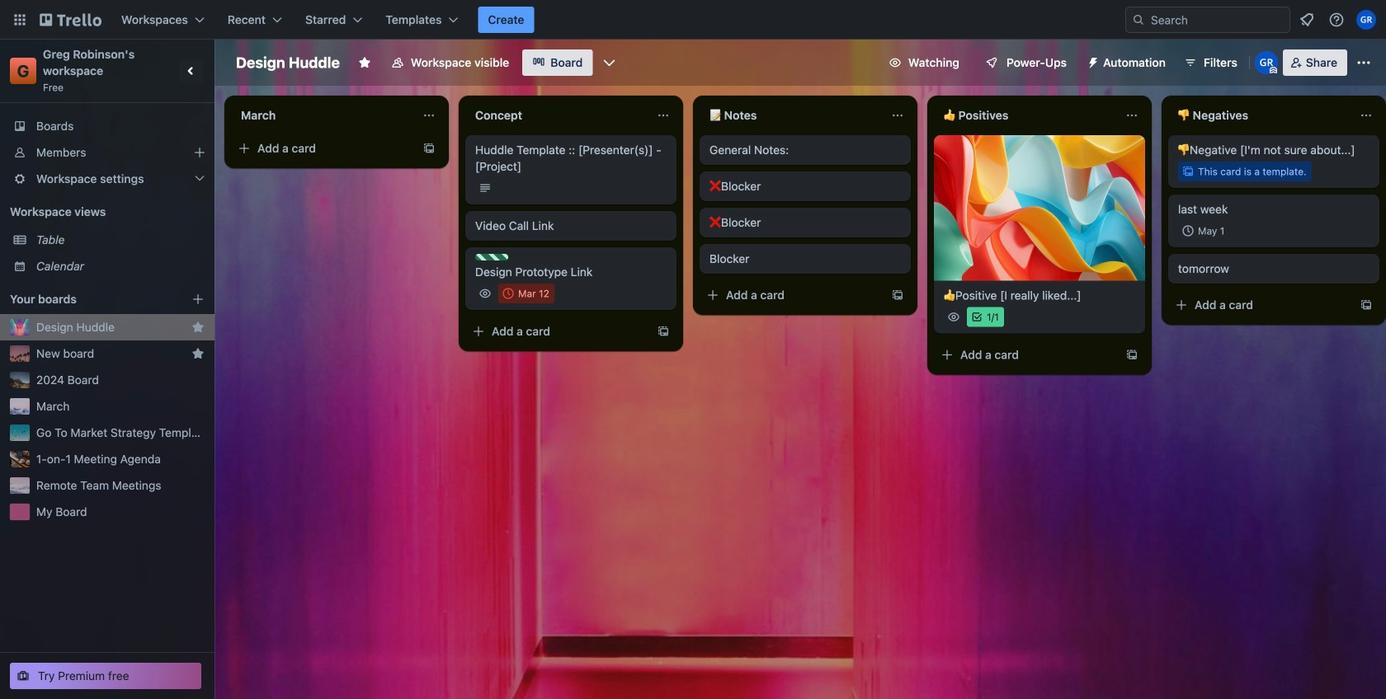 Task type: describe. For each thing, give the bounding box(es) containing it.
1 horizontal spatial greg robinson (gregrobinson96) image
[[1356, 10, 1376, 30]]

your boards with 8 items element
[[10, 290, 167, 309]]

create from template… image
[[657, 325, 670, 338]]

back to home image
[[40, 7, 101, 33]]

show menu image
[[1356, 54, 1372, 71]]

0 notifications image
[[1297, 10, 1317, 30]]

search image
[[1132, 13, 1145, 26]]

0 horizontal spatial greg robinson (gregrobinson96) image
[[1255, 51, 1278, 74]]



Task type: locate. For each thing, give the bounding box(es) containing it.
1 vertical spatial starred icon image
[[191, 347, 205, 361]]

create from template… image
[[422, 142, 436, 155], [891, 289, 904, 302], [1360, 299, 1373, 312], [1125, 349, 1139, 362]]

customize views image
[[601, 54, 617, 71]]

Search field
[[1145, 8, 1290, 31]]

open information menu image
[[1328, 12, 1345, 28]]

1 starred icon image from the top
[[191, 321, 205, 334]]

1 vertical spatial greg robinson (gregrobinson96) image
[[1255, 51, 1278, 74]]

greg robinson (gregrobinson96) image right open information menu icon
[[1356, 10, 1376, 30]]

0 vertical spatial greg robinson (gregrobinson96) image
[[1356, 10, 1376, 30]]

None text field
[[231, 102, 416, 129], [465, 102, 650, 129], [700, 102, 885, 129], [231, 102, 416, 129], [465, 102, 650, 129], [700, 102, 885, 129]]

None text field
[[934, 102, 1119, 129], [1168, 102, 1353, 129], [934, 102, 1119, 129], [1168, 102, 1353, 129]]

greg robinson (gregrobinson96) image down search "field"
[[1255, 51, 1278, 74]]

greg robinson (gregrobinson96) image
[[1356, 10, 1376, 30], [1255, 51, 1278, 74]]

sm image
[[1080, 50, 1103, 73]]

0 vertical spatial starred icon image
[[191, 321, 205, 334]]

this member is an admin of this board. image
[[1270, 67, 1277, 74]]

primary element
[[0, 0, 1386, 40]]

None checkbox
[[1178, 221, 1230, 241], [498, 284, 554, 304], [1178, 221, 1230, 241], [498, 284, 554, 304]]

2 starred icon image from the top
[[191, 347, 205, 361]]

color: green, title: none image
[[475, 254, 508, 261]]

Board name text field
[[228, 50, 348, 76]]

starred icon image
[[191, 321, 205, 334], [191, 347, 205, 361]]

workspace navigation collapse icon image
[[180, 59, 203, 83]]

star or unstar board image
[[358, 56, 371, 69]]

add board image
[[191, 293, 205, 306]]



Task type: vqa. For each thing, say whether or not it's contained in the screenshot.
search icon
yes



